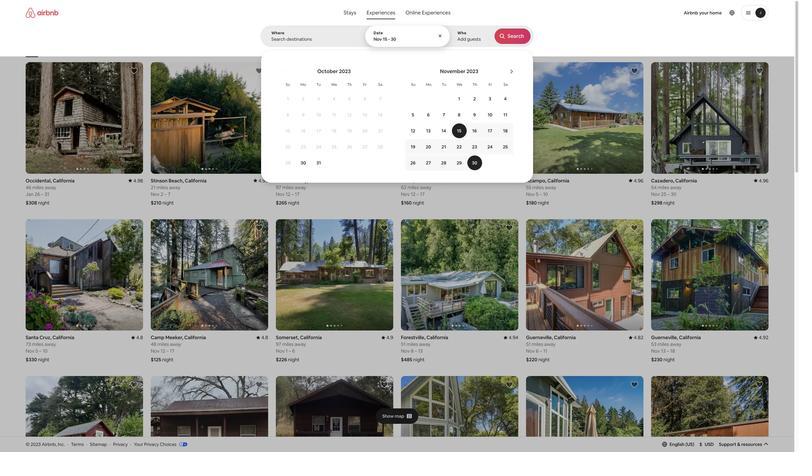 Task type: describe. For each thing, give the bounding box(es) containing it.
meeker,
[[166, 335, 183, 341]]

garden
[[276, 178, 293, 184]]

add to wishlist: cobb, california image
[[506, 67, 514, 75]]

0 vertical spatial 21 button
[[373, 123, 388, 139]]

1 16 button from the left
[[296, 123, 311, 139]]

4.82
[[634, 335, 644, 341]]

28 for the leftmost the '28' button
[[378, 144, 383, 150]]

31 inside occidental, california 46 miles away jan 26 – 31 $308 night
[[45, 191, 49, 197]]

8 inside forestville, california 51 miles away nov 8 – 13 $485 night
[[411, 348, 414, 354]]

night inside acampo, california 55 miles away nov 5 – 10 $180 night
[[538, 200, 550, 206]]

night inside cobb, california 62 miles away nov 12 – 17 $160 night
[[413, 200, 424, 206]]

2 su from the left
[[411, 82, 416, 87]]

add
[[458, 36, 466, 42]]

1 15 button from the left
[[280, 123, 296, 139]]

2 15 button from the left
[[452, 123, 467, 139]]

stays
[[344, 9, 356, 16]]

nov inside santa cruz, california 73 miles away nov 5 – 10 $330 night
[[26, 348, 34, 354]]

cruz,
[[40, 335, 51, 341]]

97 inside "somerset, california 97 miles away nov 1 – 6 $226 night"
[[276, 342, 281, 348]]

night inside the guerneville, california 51 miles away nov 6 – 11 $220 night
[[539, 357, 550, 363]]

$485
[[401, 357, 412, 363]]

away inside garden valley, california 97 miles away nov 12 – 17 $265 night
[[295, 184, 306, 191]]

show
[[383, 414, 394, 419]]

3 button for november 2023
[[483, 91, 498, 107]]

2 30 button from the left
[[467, 155, 483, 171]]

somerset, california 97 miles away nov 1 – 6 $226 night
[[276, 335, 322, 363]]

-
[[388, 36, 390, 42]]

1 inside "somerset, california 97 miles away nov 1 – 6 $226 night"
[[286, 348, 288, 354]]

miles inside cobb, california 62 miles away nov 12 – 17 $160 night
[[408, 184, 419, 191]]

17 inside camp meeker, california 48 miles away nov 12 – 17 $125 night
[[170, 348, 175, 354]]

show map
[[383, 414, 404, 419]]

support & resources button
[[719, 442, 769, 448]]

support & resources
[[719, 442, 763, 448]]

forestville,
[[401, 335, 426, 341]]

12 inside garden valley, california 97 miles away nov 12 – 17 $265 night
[[286, 191, 291, 197]]

8 for second 8 button from right
[[287, 112, 289, 118]]

4.92 out of 5 average rating image
[[754, 335, 769, 341]]

$230
[[652, 357, 663, 363]]

1 horizontal spatial 26
[[347, 144, 352, 150]]

away inside cobb, california 62 miles away nov 12 – 17 $160 night
[[420, 184, 432, 191]]

1 24 from the left
[[316, 144, 321, 150]]

group containing off-the-grid
[[26, 32, 659, 57]]

2 22 button from the left
[[452, 139, 467, 155]]

choices
[[160, 442, 177, 448]]

6 inside the guerneville, california 51 miles away nov 6 – 11 $220 night
[[536, 348, 539, 354]]

english (us)
[[670, 442, 695, 448]]

your
[[134, 442, 143, 448]]

4 for october 2023
[[333, 96, 336, 102]]

1 su from the left
[[286, 82, 290, 87]]

1 vertical spatial 14 button
[[436, 123, 452, 139]]

4.99
[[259, 178, 268, 184]]

1 horizontal spatial 27 button
[[421, 155, 436, 171]]

stinson
[[151, 178, 168, 184]]

0 vertical spatial 19 button
[[342, 123, 357, 139]]

28 for bottom the '28' button
[[441, 160, 447, 166]]

62
[[401, 184, 407, 191]]

– inside garden valley, california 97 miles away nov 12 – 17 $265 night
[[292, 191, 294, 197]]

1 sa from the left
[[378, 82, 383, 87]]

© 2023 airbnb, inc. ·
[[26, 442, 69, 448]]

Where field
[[272, 36, 355, 42]]

acampo, california 55 miles away nov 5 – 10 $180 night
[[526, 178, 570, 206]]

homes
[[342, 48, 354, 53]]

add to wishlist: santa cruz, california image
[[130, 224, 138, 232]]

beach,
[[169, 178, 184, 184]]

2 9 from the left
[[474, 112, 476, 118]]

your privacy choices link
[[134, 442, 187, 448]]

1 10 button from the left
[[311, 107, 327, 123]]

1 23 button from the left
[[296, 139, 311, 155]]

acampo,
[[526, 178, 547, 184]]

2 25 button from the left
[[498, 139, 513, 155]]

4.94
[[509, 335, 519, 341]]

add to wishlist: guerneville, california image
[[631, 224, 639, 232]]

night inside guerneville, california 53 miles away nov 13 – 18 $230 night
[[664, 357, 675, 363]]

16 for 1st 16 'button' from the right
[[473, 128, 477, 134]]

0 horizontal spatial 15
[[286, 128, 290, 134]]

73
[[26, 342, 31, 348]]

california inside the guerneville, california 51 miles away nov 6 – 11 $220 night
[[554, 335, 576, 341]]

what can we help you find? tab list
[[339, 6, 401, 19]]

1 button for november
[[452, 91, 467, 107]]

trending
[[463, 48, 479, 53]]

1 vertical spatial 13 button
[[421, 123, 436, 139]]

4.88
[[509, 178, 519, 184]]

occidental, california 46 miles away jan 26 – 31 $308 night
[[26, 178, 75, 206]]

santa
[[26, 335, 39, 341]]

1 vertical spatial 5 button
[[406, 107, 421, 123]]

inc.
[[58, 442, 65, 448]]

2 24 button from the left
[[483, 139, 498, 155]]

tiny
[[333, 48, 341, 53]]

night inside camp meeker, california 48 miles away nov 12 – 17 $125 night
[[162, 357, 174, 363]]

4.92
[[759, 335, 769, 341]]

1 for october
[[287, 96, 289, 102]]

garden valley, california 97 miles away nov 12 – 17 $265 night
[[276, 178, 331, 206]]

amazing pools
[[425, 48, 452, 53]]

$180
[[526, 200, 537, 206]]

0 horizontal spatial 13 button
[[357, 107, 373, 123]]

1 horizontal spatial 20
[[426, 144, 431, 150]]

1 tu from the left
[[317, 82, 321, 87]]

guerneville, for 53
[[652, 335, 679, 341]]

1 vertical spatial 27
[[426, 160, 431, 166]]

2 fr from the left
[[489, 82, 492, 87]]

home
[[710, 10, 722, 16]]

25 for second the 25 button from left
[[503, 144, 508, 150]]

15 inside date nov 15 - 30
[[383, 36, 388, 42]]

somerset,
[[276, 335, 299, 341]]

$160
[[401, 200, 412, 206]]

add to wishlist: acampo, california image
[[631, 67, 639, 75]]

1 11 button from the left
[[327, 107, 342, 123]]

miles inside acampo, california 55 miles away nov 5 – 10 $180 night
[[533, 184, 544, 191]]

terms link
[[71, 442, 84, 448]]

night inside cazadero, california 54 miles away nov 25 – 30 $298 night
[[664, 200, 675, 206]]

1 · from the left
[[67, 442, 69, 448]]

2 16 button from the left
[[467, 123, 483, 139]]

1 horizontal spatial 19
[[411, 144, 416, 150]]

17 inside garden valley, california 97 miles away nov 12 – 17 $265 night
[[295, 191, 300, 197]]

0 vertical spatial 19
[[347, 128, 352, 134]]

4.8 for camp meeker, california 48 miles away nov 12 – 17 $125 night
[[261, 335, 268, 341]]

california inside forestville, california 51 miles away nov 8 – 13 $485 night
[[427, 335, 449, 341]]

night inside stinson beach, california 21 miles away nov 2 – 7 $210 night
[[162, 200, 174, 206]]

4.8 for santa cruz, california 73 miles away nov 5 – 10 $330 night
[[136, 335, 143, 341]]

forestville, california 51 miles away nov 8 – 13 $485 night
[[401, 335, 449, 363]]

4 button for november 2023
[[498, 91, 513, 107]]

usd
[[705, 442, 714, 448]]

2 horizontal spatial 15
[[457, 128, 462, 134]]

nov inside cobb, california 62 miles away nov 12 – 17 $160 night
[[401, 191, 410, 197]]

nov inside forestville, california 51 miles away nov 8 – 13 $485 night
[[401, 348, 410, 354]]

1 th from the left
[[347, 82, 352, 87]]

terms
[[71, 442, 84, 448]]

airbnb your home link
[[680, 6, 726, 20]]

calendar application
[[269, 61, 774, 187]]

0 vertical spatial 7 button
[[373, 91, 388, 107]]

46
[[26, 184, 31, 191]]

30 inside date nov 15 - 30
[[391, 36, 396, 42]]

add to wishlist: stinson beach, california image
[[255, 67, 263, 75]]

away inside acampo, california 55 miles away nov 5 – 10 $180 night
[[545, 184, 557, 191]]

$308
[[26, 200, 37, 206]]

airbnb your home
[[684, 10, 722, 16]]

– inside cazadero, california 54 miles away nov 25 – 30 $298 night
[[668, 191, 670, 197]]

guerneville, california 53 miles away nov 13 – 18 $230 night
[[652, 335, 701, 363]]

2 th from the left
[[473, 82, 478, 87]]

2 23 button from the left
[[467, 139, 483, 155]]

santa cruz, california 73 miles away nov 5 – 10 $330 night
[[26, 335, 74, 363]]

resources
[[742, 442, 763, 448]]

– inside acampo, california 55 miles away nov 5 – 10 $180 night
[[540, 191, 542, 197]]

1 vertical spatial 21 button
[[436, 139, 452, 155]]

cobb, california 62 miles away nov 12 – 17 $160 night
[[401, 178, 438, 206]]

who
[[458, 30, 467, 36]]

0 horizontal spatial 12 button
[[342, 107, 357, 123]]

away inside santa cruz, california 73 miles away nov 5 – 10 $330 night
[[45, 342, 56, 348]]

1 24 button from the left
[[311, 139, 327, 155]]

night inside santa cruz, california 73 miles away nov 5 – 10 $330 night
[[38, 357, 49, 363]]

away inside guerneville, california 53 miles away nov 13 – 18 $230 night
[[670, 342, 682, 348]]

add to wishlist: cazadero, california image
[[756, 67, 764, 75]]

tiny homes
[[333, 48, 354, 53]]

1 vertical spatial 28 button
[[436, 155, 452, 171]]

0 horizontal spatial 6 button
[[357, 91, 373, 107]]

experiences inside button
[[367, 9, 396, 16]]

miles inside the guerneville, california 51 miles away nov 6 – 11 $220 night
[[532, 342, 544, 348]]

48
[[151, 342, 156, 348]]

– inside occidental, california 46 miles away jan 26 – 31 $308 night
[[41, 191, 44, 197]]

1 horizontal spatial 12 button
[[406, 123, 421, 139]]

support
[[719, 442, 737, 448]]

11 inside the guerneville, california 51 miles away nov 6 – 11 $220 night
[[544, 348, 548, 354]]

add to wishlist: guerneville, california image
[[756, 224, 764, 232]]

november 2023
[[440, 68, 479, 75]]

nov inside the guerneville, california 51 miles away nov 6 – 11 $220 night
[[526, 348, 535, 354]]

0 horizontal spatial 5 button
[[342, 91, 357, 107]]

english
[[670, 442, 685, 448]]

english (us) button
[[662, 442, 695, 448]]

miles inside camp meeker, california 48 miles away nov 12 – 17 $125 night
[[158, 342, 169, 348]]

16 for first 16 'button' from the left
[[301, 128, 306, 134]]

13 inside guerneville, california 53 miles away nov 13 – 18 $230 night
[[661, 348, 666, 354]]

– inside stinson beach, california 21 miles away nov 2 – 7 $210 night
[[164, 191, 167, 197]]

experiences button
[[362, 6, 401, 19]]

off-
[[392, 47, 400, 53]]

nov inside date nov 15 - 30
[[374, 36, 382, 42]]

0 vertical spatial 27
[[363, 144, 368, 150]]

miles inside guerneville, california 53 miles away nov 13 – 18 $230 night
[[658, 342, 669, 348]]

2 privacy from the left
[[144, 442, 159, 448]]

away inside the guerneville, california 51 miles away nov 6 – 11 $220 night
[[545, 342, 556, 348]]

profile element
[[462, 0, 769, 26]]

21 inside stinson beach, california 21 miles away nov 2 – 7 $210 night
[[151, 184, 156, 191]]

1 privacy from the left
[[113, 442, 128, 448]]

date nov 15 - 30
[[374, 30, 396, 42]]

lakefront
[[277, 48, 295, 53]]

2 9 button from the left
[[467, 107, 483, 123]]

online experiences
[[406, 9, 451, 16]]

14 for bottommost the 14 button
[[442, 128, 446, 134]]

california inside occidental, california 46 miles away jan 26 – 31 $308 night
[[53, 178, 75, 184]]

add to wishlist: los gatos, california image
[[631, 381, 639, 389]]

night inside occidental, california 46 miles away jan 26 – 31 $308 night
[[38, 200, 50, 206]]

1 horizontal spatial 26 button
[[406, 155, 421, 171]]

treehouses
[[246, 48, 266, 53]]

1 horizontal spatial 6 button
[[421, 107, 436, 123]]

0 vertical spatial 20 button
[[357, 123, 373, 139]]

nov inside acampo, california 55 miles away nov 5 – 10 $180 night
[[526, 191, 535, 197]]

0 horizontal spatial 20
[[362, 128, 368, 134]]

nov inside cazadero, california 54 miles away nov 25 – 30 $298 night
[[652, 191, 660, 197]]

1 22 from the left
[[286, 144, 291, 150]]

off-the-grid
[[392, 47, 414, 53]]

away inside "somerset, california 97 miles away nov 1 – 6 $226 night"
[[295, 342, 306, 348]]

30 inside cazadero, california 54 miles away nov 25 – 30 $298 night
[[671, 191, 677, 197]]

4.99 out of 5 average rating image
[[253, 178, 268, 184]]

1 horizontal spatial 20 button
[[421, 139, 436, 155]]

4.82 out of 5 average rating image
[[629, 335, 644, 341]]

– inside cobb, california 62 miles away nov 12 – 17 $160 night
[[417, 191, 419, 197]]

date
[[374, 30, 383, 36]]

2 · from the left
[[86, 442, 87, 448]]

california inside guerneville, california 53 miles away nov 13 – 18 $230 night
[[680, 335, 701, 341]]

guerneville, for 51
[[526, 335, 553, 341]]

experiences tab panel
[[261, 26, 774, 187]]

add to wishlist: forestville, california image
[[506, 224, 514, 232]]

away inside cazadero, california 54 miles away nov 25 – 30 $298 night
[[671, 184, 682, 191]]



Task type: locate. For each thing, give the bounding box(es) containing it.
0 horizontal spatial 16
[[301, 128, 306, 134]]

2023
[[339, 68, 351, 75], [467, 68, 479, 75], [31, 442, 41, 448]]

1 horizontal spatial 8 button
[[452, 107, 467, 123]]

2023 for october
[[339, 68, 351, 75]]

1 experiences from the left
[[367, 9, 396, 16]]

0 horizontal spatial 4
[[333, 96, 336, 102]]

11 button
[[327, 107, 342, 123], [498, 107, 513, 123]]

0 vertical spatial 27 button
[[357, 139, 373, 155]]

0 horizontal spatial 23 button
[[296, 139, 311, 155]]

0 horizontal spatial 19
[[347, 128, 352, 134]]

add to wishlist: tomales, california image
[[130, 381, 138, 389]]

1 button for october
[[280, 91, 296, 107]]

nov up '$226'
[[276, 348, 285, 354]]

13
[[363, 112, 367, 118], [426, 128, 431, 134], [418, 348, 423, 354], [661, 348, 666, 354]]

51 for forestville, california
[[401, 342, 406, 348]]

nov inside garden valley, california 97 miles away nov 12 – 17 $265 night
[[276, 191, 285, 197]]

pools
[[442, 48, 452, 53]]

2 button for november 2023
[[467, 91, 483, 107]]

national parks
[[518, 47, 544, 53]]

0 horizontal spatial 7 button
[[373, 91, 388, 107]]

2 experiences from the left
[[422, 9, 451, 16]]

4
[[333, 96, 336, 102], [504, 96, 507, 102]]

california inside cazadero, california 54 miles away nov 25 – 30 $298 night
[[676, 178, 698, 184]]

0 vertical spatial 12 button
[[342, 107, 357, 123]]

1 horizontal spatial fr
[[489, 82, 492, 87]]

0 horizontal spatial th
[[347, 82, 352, 87]]

4 down october 2023
[[333, 96, 336, 102]]

4.8 left the camp at bottom
[[136, 335, 143, 341]]

12 button
[[342, 107, 357, 123], [406, 123, 421, 139]]

4.9 out of 5 average rating image
[[382, 335, 394, 341]]

4.96 out of 5 average rating image
[[754, 178, 769, 184]]

2 horizontal spatial 2023
[[467, 68, 479, 75]]

nov down 73
[[26, 348, 34, 354]]

4 button for october 2023
[[327, 91, 342, 107]]

· left your
[[130, 442, 131, 448]]

4 · from the left
[[130, 442, 131, 448]]

1 horizontal spatial 7 button
[[436, 107, 452, 123]]

miles down occidental,
[[32, 184, 44, 191]]

30
[[391, 36, 396, 42], [301, 160, 306, 166], [472, 160, 478, 166], [671, 191, 677, 197]]

2 3 button from the left
[[483, 91, 498, 107]]

2023 for november
[[467, 68, 479, 75]]

$
[[700, 442, 703, 448]]

tu down october
[[317, 82, 321, 87]]

2 horizontal spatial 2
[[474, 96, 476, 102]]

1 horizontal spatial 10 button
[[483, 107, 498, 123]]

guerneville,
[[526, 335, 553, 341], [652, 335, 679, 341]]

1 3 button from the left
[[311, 91, 327, 107]]

we
[[331, 82, 337, 87], [457, 82, 463, 87]]

october 2023
[[318, 68, 351, 75]]

1 vertical spatial 28
[[441, 160, 447, 166]]

13 inside forestville, california 51 miles away nov 8 – 13 $485 night
[[418, 348, 423, 354]]

1 horizontal spatial 25
[[503, 144, 508, 150]]

9
[[302, 112, 305, 118], [474, 112, 476, 118]]

2023 right november
[[467, 68, 479, 75]]

miles inside cazadero, california 54 miles away nov 25 – 30 $298 night
[[658, 184, 670, 191]]

4.96
[[634, 178, 644, 184], [759, 178, 769, 184]]

2 button for october 2023
[[296, 91, 311, 107]]

2 24 from the left
[[488, 144, 493, 150]]

4.98
[[133, 178, 143, 184]]

2 4 from the left
[[504, 96, 507, 102]]

1 horizontal spatial 2
[[302, 96, 305, 102]]

1 vertical spatial 7
[[443, 112, 445, 118]]

1 3 from the left
[[318, 96, 320, 102]]

privacy link
[[113, 442, 128, 448]]

24 button
[[311, 139, 327, 155], [483, 139, 498, 155]]

51 down forestville, on the right bottom of the page
[[401, 342, 406, 348]]

1 vertical spatial 14
[[442, 128, 446, 134]]

miles inside forestville, california 51 miles away nov 8 – 13 $485 night
[[407, 342, 418, 348]]

1 1 button from the left
[[280, 91, 296, 107]]

miles down the somerset,
[[282, 342, 294, 348]]

1 25 button from the left
[[327, 139, 342, 155]]

20 button
[[357, 123, 373, 139], [421, 139, 436, 155]]

nov down date
[[374, 36, 382, 42]]

0 horizontal spatial 24 button
[[311, 139, 327, 155]]

away inside camp meeker, california 48 miles away nov 12 – 17 $125 night
[[170, 342, 181, 348]]

26 inside occidental, california 46 miles away jan 26 – 31 $308 night
[[35, 191, 40, 197]]

1 2 button from the left
[[296, 91, 311, 107]]

california inside santa cruz, california 73 miles away nov 5 – 10 $330 night
[[52, 335, 74, 341]]

4.88 out of 5 average rating image
[[504, 178, 519, 184]]

1 horizontal spatial 4
[[504, 96, 507, 102]]

1 mo from the left
[[301, 82, 306, 87]]

camp
[[151, 335, 165, 341]]

add to wishlist: somerset, california image
[[381, 224, 388, 232]]

0 horizontal spatial 28 button
[[373, 139, 388, 155]]

51 inside the guerneville, california 51 miles away nov 6 – 11 $220 night
[[526, 342, 531, 348]]

2 1 button from the left
[[452, 91, 467, 107]]

night right '$226'
[[288, 357, 300, 363]]

1 9 from the left
[[302, 112, 305, 118]]

31
[[317, 160, 321, 166], [45, 191, 49, 197]]

0 horizontal spatial 21 button
[[373, 123, 388, 139]]

1 8 button from the left
[[280, 107, 296, 123]]

4.98 out of 5 average rating image
[[128, 178, 143, 184]]

nov down 55
[[526, 191, 535, 197]]

nov up $220
[[526, 348, 535, 354]]

0 horizontal spatial 29
[[285, 160, 291, 166]]

california inside cobb, california 62 miles away nov 12 – 17 $160 night
[[416, 178, 438, 184]]

2 10 button from the left
[[483, 107, 498, 123]]

· right inc.
[[67, 442, 69, 448]]

night right $180 on the top right of the page
[[538, 200, 550, 206]]

51 inside forestville, california 51 miles away nov 8 – 13 $485 night
[[401, 342, 406, 348]]

1 vertical spatial 26 button
[[406, 155, 421, 171]]

2023 right ©
[[31, 442, 41, 448]]

2 29 button from the left
[[452, 155, 467, 171]]

night right $298
[[664, 200, 675, 206]]

0 horizontal spatial guerneville,
[[526, 335, 553, 341]]

1 horizontal spatial 29 button
[[452, 155, 467, 171]]

1
[[287, 96, 289, 102], [458, 96, 460, 102], [286, 348, 288, 354]]

1 horizontal spatial 2023
[[339, 68, 351, 75]]

0 horizontal spatial sa
[[378, 82, 383, 87]]

3 for october 2023
[[318, 96, 320, 102]]

2 51 from the left
[[526, 342, 531, 348]]

miles down acampo,
[[533, 184, 544, 191]]

0 horizontal spatial 30 button
[[296, 155, 311, 171]]

· left the privacy link
[[110, 442, 111, 448]]

2023 for ©
[[31, 442, 41, 448]]

1 horizontal spatial 25 button
[[498, 139, 513, 155]]

1 4.8 from the left
[[136, 335, 143, 341]]

2 inside stinson beach, california 21 miles away nov 2 – 7 $210 night
[[161, 191, 163, 197]]

stinson beach, california 21 miles away nov 2 – 7 $210 night
[[151, 178, 207, 206]]

18 inside guerneville, california 53 miles away nov 13 – 18 $230 night
[[671, 348, 675, 354]]

25 button
[[327, 139, 342, 155], [498, 139, 513, 155]]

california inside camp meeker, california 48 miles away nov 12 – 17 $125 night
[[184, 335, 206, 341]]

nov down 53
[[652, 348, 660, 354]]

1 horizontal spatial 30 button
[[467, 155, 483, 171]]

0 horizontal spatial 22
[[286, 144, 291, 150]]

nov up $265
[[276, 191, 285, 197]]

th
[[347, 82, 352, 87], [473, 82, 478, 87]]

23 for 1st 23 button from the left
[[301, 144, 306, 150]]

2 4.96 from the left
[[759, 178, 769, 184]]

97
[[276, 184, 281, 191], [276, 342, 281, 348]]

nov down 48
[[151, 348, 160, 354]]

night inside garden valley, california 97 miles away nov 12 – 17 $265 night
[[288, 200, 300, 206]]

tu down november
[[442, 82, 447, 87]]

night right $220
[[539, 357, 550, 363]]

19
[[347, 128, 352, 134], [411, 144, 416, 150]]

2 4.8 from the left
[[261, 335, 268, 341]]

night inside "somerset, california 97 miles away nov 1 – 6 $226 night"
[[288, 357, 300, 363]]

group
[[26, 32, 659, 57], [26, 62, 143, 174], [151, 62, 268, 174], [276, 62, 394, 174], [401, 62, 519, 174], [526, 62, 644, 174], [652, 62, 769, 174], [26, 219, 143, 331], [151, 219, 268, 331], [276, 219, 394, 331], [401, 219, 519, 331], [526, 219, 644, 331], [652, 219, 769, 331], [26, 377, 143, 453], [151, 377, 268, 453], [276, 377, 394, 453], [401, 377, 519, 453], [526, 377, 644, 453], [652, 377, 769, 453]]

1 29 from the left
[[285, 160, 291, 166]]

– inside "somerset, california 97 miles away nov 1 – 6 $226 night"
[[289, 348, 291, 354]]

$298
[[652, 200, 663, 206]]

10 inside acampo, california 55 miles away nov 5 – 10 $180 night
[[543, 191, 548, 197]]

12 inside camp meeker, california 48 miles away nov 12 – 17 $125 night
[[161, 348, 165, 354]]

0 horizontal spatial 15 button
[[280, 123, 296, 139]]

0 vertical spatial 31
[[317, 160, 321, 166]]

miles down stinson
[[157, 184, 168, 191]]

1 horizontal spatial 11
[[504, 112, 508, 118]]

nov up $485
[[401, 348, 410, 354]]

2 for november 2023
[[474, 96, 476, 102]]

25 inside cazadero, california 54 miles away nov 25 – 30 $298 night
[[661, 191, 667, 197]]

sa
[[378, 82, 383, 87], [504, 82, 508, 87]]

experiences right online
[[422, 9, 451, 16]]

1 horizontal spatial 4.96
[[759, 178, 769, 184]]

2 4 button from the left
[[498, 91, 513, 107]]

21 for 21 button to the bottom
[[442, 144, 446, 150]]

0 horizontal spatial experiences
[[367, 9, 396, 16]]

1 vertical spatial 26
[[411, 160, 416, 166]]

miles down the garden
[[282, 184, 294, 191]]

3 button for october 2023
[[311, 91, 327, 107]]

1 vertical spatial 97
[[276, 342, 281, 348]]

night right $210 on the left
[[162, 200, 174, 206]]

1 4 from the left
[[333, 96, 336, 102]]

1 vertical spatial 19
[[411, 144, 416, 150]]

21 button
[[373, 123, 388, 139], [436, 139, 452, 155]]

97 inside garden valley, california 97 miles away nov 12 – 17 $265 night
[[276, 184, 281, 191]]

th down november 2023
[[473, 82, 478, 87]]

nov inside camp meeker, california 48 miles away nov 12 – 17 $125 night
[[151, 348, 160, 354]]

nov down 62
[[401, 191, 410, 197]]

1 horizontal spatial 15 button
[[452, 123, 467, 139]]

2 horizontal spatial 26
[[411, 160, 416, 166]]

1 horizontal spatial 51
[[526, 342, 531, 348]]

4.8 out of 5 average rating image
[[131, 335, 143, 341]]

online experiences link
[[401, 6, 456, 19]]

nov
[[374, 36, 382, 42], [151, 191, 160, 197], [276, 191, 285, 197], [401, 191, 410, 197], [526, 191, 535, 197], [652, 191, 660, 197], [26, 348, 34, 354], [151, 348, 160, 354], [276, 348, 285, 354], [401, 348, 410, 354], [526, 348, 535, 354], [652, 348, 660, 354]]

your
[[700, 10, 709, 16]]

14 for topmost the 14 button
[[378, 112, 383, 118]]

31 inside button
[[317, 160, 321, 166]]

– inside guerneville, california 53 miles away nov 13 – 18 $230 night
[[667, 348, 670, 354]]

7 for the rightmost 7 'button'
[[443, 112, 445, 118]]

2 16 from the left
[[473, 128, 477, 134]]

2023 right october
[[339, 68, 351, 75]]

add to wishlist: camp meeker, california image
[[255, 224, 263, 232]]

add to wishlist: watsonville, california image
[[756, 381, 764, 389]]

1 horizontal spatial 24 button
[[483, 139, 498, 155]]

night right '$308'
[[38, 200, 50, 206]]

4.89 out of 5 average rating image
[[379, 178, 394, 184]]

1 30 button from the left
[[296, 155, 311, 171]]

vineyards
[[490, 48, 508, 53]]

$210
[[151, 200, 161, 206]]

0 horizontal spatial 28
[[378, 144, 383, 150]]

4.8
[[136, 335, 143, 341], [261, 335, 268, 341]]

guerneville, inside guerneville, california 53 miles away nov 13 – 18 $230 night
[[652, 335, 679, 341]]

1 guerneville, from the left
[[526, 335, 553, 341]]

0 horizontal spatial 10 button
[[311, 107, 327, 123]]

privacy left your
[[113, 442, 128, 448]]

21 for top 21 button
[[378, 128, 383, 134]]

2 23 from the left
[[472, 144, 477, 150]]

0 vertical spatial 97
[[276, 184, 281, 191]]

1 23 from the left
[[301, 144, 306, 150]]

1 horizontal spatial su
[[411, 82, 416, 87]]

october
[[318, 68, 338, 75]]

29
[[285, 160, 291, 166], [457, 160, 462, 166]]

11
[[332, 112, 336, 118], [504, 112, 508, 118], [544, 348, 548, 354]]

2 we from the left
[[457, 82, 463, 87]]

california inside stinson beach, california 21 miles away nov 2 – 7 $210 night
[[185, 178, 207, 184]]

4 for november 2023
[[504, 96, 507, 102]]

0 horizontal spatial 22 button
[[280, 139, 296, 155]]

7 button
[[373, 91, 388, 107], [436, 107, 452, 123]]

$ usd
[[700, 442, 714, 448]]

privacy
[[113, 442, 128, 448], [144, 442, 159, 448]]

2 vertical spatial 7
[[168, 191, 171, 197]]

– inside the guerneville, california 51 miles away nov 6 – 11 $220 night
[[540, 348, 542, 354]]

1 we from the left
[[331, 82, 337, 87]]

skiing
[[368, 48, 379, 53]]

1 fr from the left
[[363, 82, 367, 87]]

2 97 from the top
[[276, 342, 281, 348]]

30 button
[[296, 155, 311, 171], [467, 155, 483, 171]]

0 horizontal spatial 14 button
[[373, 107, 388, 123]]

2 2 button from the left
[[467, 91, 483, 107]]

1 horizontal spatial 18 button
[[498, 123, 513, 139]]

amazing
[[425, 48, 441, 53]]

cobb,
[[401, 178, 415, 184]]

0 horizontal spatial 11
[[332, 112, 336, 118]]

1 9 button from the left
[[296, 107, 311, 123]]

None search field
[[261, 0, 774, 187]]

1 22 button from the left
[[280, 139, 296, 155]]

1 vertical spatial 6 button
[[421, 107, 436, 123]]

97 down the somerset,
[[276, 342, 281, 348]]

tu
[[317, 82, 321, 87], [442, 82, 447, 87]]

night right $160
[[413, 200, 424, 206]]

11 for second 11 button from right
[[332, 112, 336, 118]]

guests
[[467, 36, 481, 42]]

23 for first 23 button from the right
[[472, 144, 477, 150]]

miles up $220
[[532, 342, 544, 348]]

2 mo from the left
[[426, 82, 432, 87]]

add to wishlist: valley springs, california image
[[381, 381, 388, 389]]

night right $485
[[414, 357, 425, 363]]

privacy right your
[[144, 442, 159, 448]]

guerneville, inside the guerneville, california 51 miles away nov 6 – 11 $220 night
[[526, 335, 553, 341]]

1 4 button from the left
[[327, 91, 342, 107]]

4 button down october 2023
[[327, 91, 342, 107]]

1 29 button from the left
[[280, 155, 296, 171]]

6 inside "somerset, california 97 miles away nov 1 – 6 $226 night"
[[292, 348, 295, 354]]

jan
[[26, 191, 34, 197]]

away inside forestville, california 51 miles away nov 8 – 13 $485 night
[[419, 342, 431, 348]]

1 horizontal spatial 11 button
[[498, 107, 513, 123]]

2 22 from the left
[[457, 144, 462, 150]]

night right $125
[[162, 357, 174, 363]]

4.96 for cazadero, california 54 miles away nov 25 – 30 $298 night
[[759, 178, 769, 184]]

$125
[[151, 357, 161, 363]]

©
[[26, 442, 30, 448]]

1 vertical spatial 20 button
[[421, 139, 436, 155]]

we down november 2023
[[457, 82, 463, 87]]

cazadero, california 54 miles away nov 25 – 30 $298 night
[[652, 178, 698, 206]]

28
[[378, 144, 383, 150], [441, 160, 447, 166]]

1 horizontal spatial 31
[[317, 160, 321, 166]]

parks
[[534, 47, 544, 53]]

16
[[301, 128, 306, 134], [473, 128, 477, 134]]

guerneville, up 53
[[652, 335, 679, 341]]

1 horizontal spatial experiences
[[422, 9, 451, 16]]

2 sa from the left
[[504, 82, 508, 87]]

51
[[401, 342, 406, 348], [526, 342, 531, 348]]

1 97 from the top
[[276, 184, 281, 191]]

23
[[301, 144, 306, 150], [472, 144, 477, 150]]

17 inside cobb, california 62 miles away nov 12 – 17 $160 night
[[420, 191, 425, 197]]

miles down the camp at bottom
[[158, 342, 169, 348]]

0 horizontal spatial 2023
[[31, 442, 41, 448]]

2 horizontal spatial 11
[[544, 348, 548, 354]]

&
[[738, 442, 741, 448]]

away inside stinson beach, california 21 miles away nov 2 – 7 $210 night
[[169, 184, 180, 191]]

22 button
[[280, 139, 296, 155], [452, 139, 467, 155]]

7 inside stinson beach, california 21 miles away nov 2 – 7 $210 night
[[168, 191, 171, 197]]

nov inside "somerset, california 97 miles away nov 1 – 6 $226 night"
[[276, 348, 285, 354]]

1 18 button from the left
[[327, 123, 342, 139]]

0 horizontal spatial 8 button
[[280, 107, 296, 123]]

– inside forestville, california 51 miles away nov 8 – 13 $485 night
[[415, 348, 417, 354]]

4.94 out of 5 average rating image
[[504, 335, 519, 341]]

2 3 from the left
[[489, 96, 492, 102]]

california inside "somerset, california 97 miles away nov 1 – 6 $226 night"
[[300, 335, 322, 341]]

8 for second 8 button from left
[[458, 112, 461, 118]]

0 vertical spatial 5 button
[[342, 91, 357, 107]]

23 button
[[296, 139, 311, 155], [467, 139, 483, 155]]

4.8 left the somerset,
[[261, 335, 268, 341]]

miles down forestville, on the right bottom of the page
[[407, 342, 418, 348]]

1 17 button from the left
[[311, 123, 327, 139]]

experiences up date
[[367, 9, 396, 16]]

0 horizontal spatial 19 button
[[342, 123, 357, 139]]

– inside camp meeker, california 48 miles away nov 12 – 17 $125 night
[[166, 348, 169, 354]]

0 vertical spatial 7
[[379, 96, 382, 102]]

1 horizontal spatial sa
[[504, 82, 508, 87]]

1 horizontal spatial 22 button
[[452, 139, 467, 155]]

1 horizontal spatial 8
[[411, 348, 414, 354]]

1 vertical spatial 19 button
[[406, 139, 421, 155]]

miles inside garden valley, california 97 miles away nov 12 – 17 $265 night
[[282, 184, 294, 191]]

1 16 from the left
[[301, 128, 306, 134]]

your privacy choices
[[134, 442, 177, 448]]

nov down "54"
[[652, 191, 660, 197]]

miles down cobb,
[[408, 184, 419, 191]]

sitemap link
[[90, 442, 107, 448]]

1 horizontal spatial 14
[[442, 128, 446, 134]]

0 vertical spatial 21
[[378, 128, 383, 134]]

1 51 from the left
[[401, 342, 406, 348]]

0 horizontal spatial su
[[286, 82, 290, 87]]

$330
[[26, 357, 37, 363]]

$226
[[276, 357, 287, 363]]

1 horizontal spatial 22
[[457, 144, 462, 150]]

4.89
[[384, 178, 394, 184]]

1 4.96 from the left
[[634, 178, 644, 184]]

0 vertical spatial 26 button
[[342, 139, 357, 155]]

night right $265
[[288, 200, 300, 206]]

14 button
[[373, 107, 388, 123], [436, 123, 452, 139]]

0 horizontal spatial 27 button
[[357, 139, 373, 155]]

none search field containing stays
[[261, 0, 774, 187]]

2 17 button from the left
[[483, 123, 498, 139]]

1 horizontal spatial 29
[[457, 160, 462, 166]]

0 horizontal spatial 4.8
[[136, 335, 143, 341]]

0 horizontal spatial 24
[[316, 144, 321, 150]]

1 horizontal spatial 1 button
[[452, 91, 467, 107]]

night right the $330
[[38, 357, 49, 363]]

12
[[347, 112, 352, 118], [411, 128, 415, 134], [286, 191, 291, 197], [411, 191, 416, 197], [161, 348, 165, 354]]

california inside acampo, california 55 miles away nov 5 – 10 $180 night
[[548, 178, 570, 184]]

4.96 out of 5 average rating image
[[629, 178, 644, 184]]

3 for november 2023
[[489, 96, 492, 102]]

– inside santa cruz, california 73 miles away nov 5 – 10 $330 night
[[39, 348, 42, 354]]

55
[[526, 184, 532, 191]]

1 horizontal spatial 9
[[474, 112, 476, 118]]

night right $230
[[664, 357, 675, 363]]

miles inside santa cruz, california 73 miles away nov 5 – 10 $330 night
[[32, 342, 44, 348]]

add to wishlist: valley springs, california image
[[255, 381, 263, 389]]

2 guerneville, from the left
[[652, 335, 679, 341]]

2 horizontal spatial 7
[[443, 112, 445, 118]]

7 for the top 7 'button'
[[379, 96, 382, 102]]

12 inside cobb, california 62 miles away nov 12 – 17 $160 night
[[411, 191, 416, 197]]

1 horizontal spatial 16 button
[[467, 123, 483, 139]]

4 down add to wishlist: cobb, california image
[[504, 96, 507, 102]]

1 horizontal spatial 14 button
[[436, 123, 452, 139]]

1 horizontal spatial 21 button
[[436, 139, 452, 155]]

guerneville, up $220
[[526, 335, 553, 341]]

miles down cazadero,
[[658, 184, 670, 191]]

we down october 2023
[[331, 82, 337, 87]]

fr
[[363, 82, 367, 87], [489, 82, 492, 87]]

1 horizontal spatial 21
[[378, 128, 383, 134]]

2 11 button from the left
[[498, 107, 513, 123]]

nov inside stinson beach, california 21 miles away nov 2 – 7 $210 night
[[151, 191, 160, 197]]

1 for november
[[458, 96, 460, 102]]

miles right 53
[[658, 342, 669, 348]]

night inside forestville, california 51 miles away nov 8 – 13 $485 night
[[414, 357, 425, 363]]

51 for guerneville, california
[[526, 342, 531, 348]]

california inside garden valley, california 97 miles away nov 12 – 17 $265 night
[[309, 178, 331, 184]]

0 vertical spatial 14 button
[[373, 107, 388, 123]]

miles inside stinson beach, california 21 miles away nov 2 – 7 $210 night
[[157, 184, 168, 191]]

miles inside occidental, california 46 miles away jan 26 – 31 $308 night
[[32, 184, 44, 191]]

5 inside acampo, california 55 miles away nov 5 – 10 $180 night
[[536, 191, 539, 197]]

25 for 1st the 25 button from left
[[332, 144, 337, 150]]

sitemap
[[90, 442, 107, 448]]

0 horizontal spatial privacy
[[113, 442, 128, 448]]

terms · sitemap · privacy ·
[[71, 442, 131, 448]]

map
[[395, 414, 404, 419]]

10 inside santa cruz, california 73 miles away nov 5 – 10 $330 night
[[43, 348, 48, 354]]

nov up $210 on the left
[[151, 191, 160, 197]]

18 for 1st 18 button from the right
[[503, 128, 508, 134]]

18 for second 18 button from right
[[332, 128, 337, 134]]

away inside occidental, california 46 miles away jan 26 – 31 $308 night
[[45, 184, 56, 191]]

cazadero,
[[652, 178, 675, 184]]

valley,
[[294, 178, 308, 184]]

· right terms link
[[86, 442, 87, 448]]

7
[[379, 96, 382, 102], [443, 112, 445, 118], [168, 191, 171, 197]]

miles down the santa
[[32, 342, 44, 348]]

1 horizontal spatial 18
[[503, 128, 508, 134]]

97 down the garden
[[276, 184, 281, 191]]

2 29 from the left
[[457, 160, 462, 166]]

2 tu from the left
[[442, 82, 447, 87]]

10 button
[[311, 107, 327, 123], [483, 107, 498, 123]]

add to wishlist: occidental, california image
[[130, 67, 138, 75]]

11 for 1st 11 button from the right
[[504, 112, 508, 118]]

1 horizontal spatial 7
[[379, 96, 382, 102]]

add to wishlist: cloverdale, california image
[[506, 381, 514, 389]]

(us)
[[686, 442, 695, 448]]

2 18 button from the left
[[498, 123, 513, 139]]

nov inside guerneville, california 53 miles away nov 13 – 18 $230 night
[[652, 348, 660, 354]]

miles inside "somerset, california 97 miles away nov 1 – 6 $226 night"
[[282, 342, 294, 348]]

5 inside santa cruz, california 73 miles away nov 5 – 10 $330 night
[[35, 348, 38, 354]]

th down october 2023
[[347, 82, 352, 87]]

0 horizontal spatial 2
[[161, 191, 163, 197]]

4 button down add to wishlist: cobb, california image
[[498, 91, 513, 107]]

51 up $220
[[526, 342, 531, 348]]

1 horizontal spatial 19 button
[[406, 139, 421, 155]]

3
[[318, 96, 320, 102], [489, 96, 492, 102]]

0 horizontal spatial 26 button
[[342, 139, 357, 155]]

grid
[[407, 47, 414, 53]]

4.9
[[387, 335, 394, 341]]

4.8 out of 5 average rating image
[[256, 335, 268, 341]]

3 · from the left
[[110, 442, 111, 448]]

6
[[364, 96, 366, 102], [427, 112, 430, 118], [292, 348, 295, 354], [536, 348, 539, 354]]

2 8 button from the left
[[452, 107, 467, 123]]

2 for october 2023
[[302, 96, 305, 102]]

1 vertical spatial 21
[[442, 144, 446, 150]]

4.96 for acampo, california 55 miles away nov 5 – 10 $180 night
[[634, 178, 644, 184]]



Task type: vqa. For each thing, say whether or not it's contained in the screenshot.
'it' inside the This Extenuating Circumstances Policy explains how cancellations are handled when unforeseen events beyond your control arise after booking and make it impracticable or illegal to complete your reservation. This Policy applies to reservations for both accommodations and Experiences.
no



